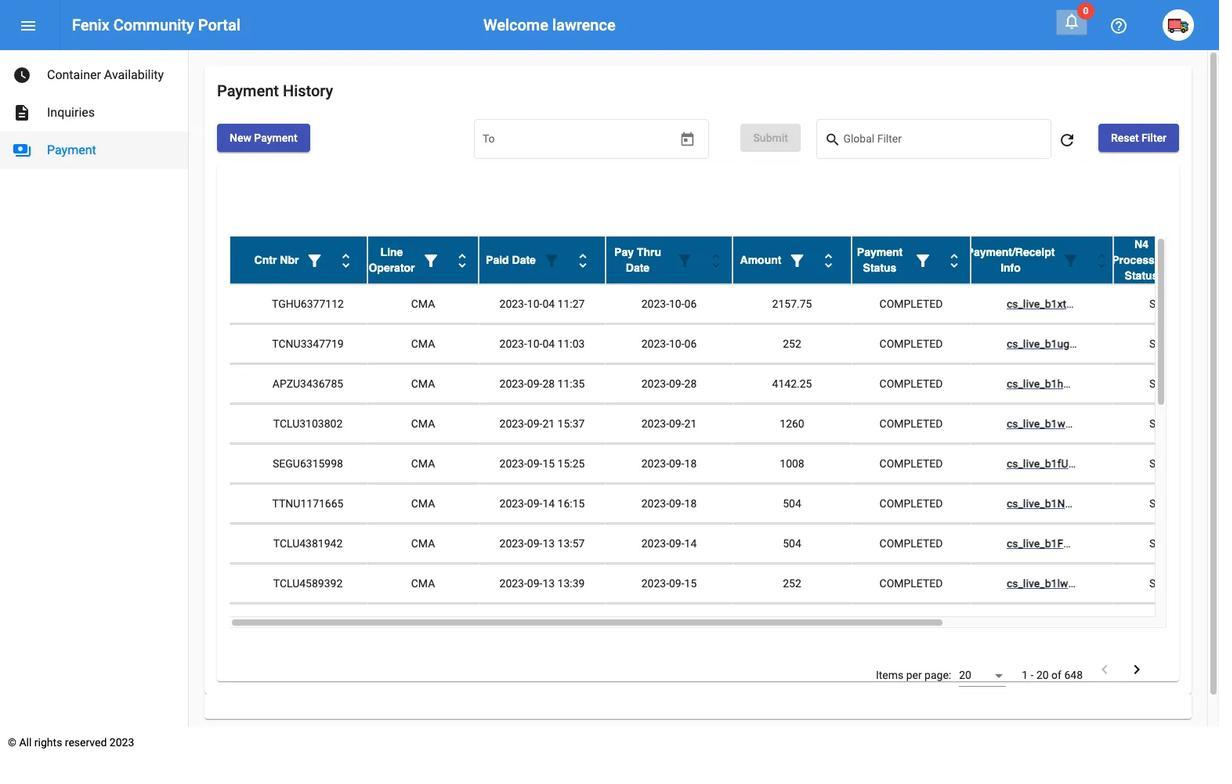 Task type: describe. For each thing, give the bounding box(es) containing it.
cma for 2023-09-14 16:15
[[411, 498, 435, 510]]

2023-09-14
[[642, 538, 697, 550]]

4 filter_alt button from the left
[[669, 245, 701, 276]]

success for cs_live_b1lwbrtog9ttw1xhqlqwdnutdty0
[[1149, 578, 1197, 590]]

navigate_before button
[[1091, 660, 1119, 683]]

inquiries
[[47, 105, 95, 120]]

history
[[283, 81, 333, 100]]

11:03
[[558, 338, 585, 350]]

filter_alt button for date
[[536, 245, 567, 276]]

completed for cs_live_b1fuvlqkgeej7fbylsboigwzkkx4q
[[880, 458, 943, 470]]

filter_alt inside line operator filter_alt
[[422, 252, 440, 271]]

filter_alt button for filter_alt
[[782, 245, 813, 276]]

payment/receipt info filter_alt
[[967, 246, 1080, 274]]

6 filter_alt from the left
[[914, 252, 932, 271]]

504 for 2023-09-18
[[783, 498, 801, 510]]

28 for 2023-09-28
[[685, 378, 697, 390]]

payment inside button
[[254, 132, 297, 144]]

row containing ttnu1171665
[[230, 484, 1219, 524]]

notifications_none button
[[1056, 9, 1088, 35]]

no color image inside navigate_next "button"
[[1128, 661, 1146, 679]]

segu6315998
[[273, 458, 343, 470]]

filter_alt button for info
[[1055, 245, 1086, 276]]

no color image left the amount
[[707, 252, 726, 271]]

status inside 'n4 processing status'
[[1125, 270, 1158, 282]]

apzu3436785
[[273, 378, 343, 390]]

paid date filter_alt
[[486, 252, 561, 271]]

submit button
[[741, 124, 801, 152]]

success for cs_live_b1hhjnatlesnwaf0hdobkht5ced
[[1149, 378, 1197, 390]]

2 20 from the left
[[1037, 669, 1049, 682]]

2023-10-06 for 2023-10-04 11:27
[[642, 298, 697, 310]]

1008 for 2023-09-18
[[780, 458, 805, 470]]

cntr
[[254, 254, 277, 267]]

6 column header from the left
[[852, 237, 971, 284]]

info
[[1001, 262, 1021, 274]]

welcome
[[483, 16, 549, 34]]

2023-09-18 for 2023-09-15 15:25
[[642, 458, 697, 470]]

fenix community portal
[[72, 16, 240, 34]]

504 for 2023-09-14
[[783, 538, 801, 550]]

18 for 1008
[[685, 458, 697, 470]]

date inside pay thru date
[[626, 262, 650, 274]]

watch_later
[[13, 66, 31, 85]]

filter_alt button for operator
[[415, 245, 447, 276]]

unfold_more button for operator
[[447, 245, 478, 276]]

submit
[[753, 132, 788, 144]]

1 filter_alt from the left
[[305, 252, 324, 271]]

help_outline
[[1110, 17, 1128, 35]]

page:
[[925, 669, 951, 682]]

no color image inside navigate_before button
[[1095, 661, 1114, 679]]

6 unfold_more button from the left
[[939, 245, 970, 276]]

2023-09-28 11:35
[[500, 378, 585, 390]]

cs_live_b1ftkc9dpiwkklmbvm7v6dsevvr
[[1007, 538, 1219, 550]]

28 for 2023-09-28 11:35
[[543, 378, 555, 390]]

ttnu1171665
[[272, 498, 344, 510]]

reset
[[1111, 132, 1139, 144]]

new
[[230, 132, 251, 144]]

To date field
[[483, 136, 639, 148]]

container availability
[[47, 67, 164, 82]]

amount filter_alt
[[740, 252, 807, 271]]

cs_live_b1hhjnatlesnwaf0hdobkht5ced
[[1007, 378, 1219, 390]]

payment/receipt
[[967, 246, 1055, 259]]

13:39
[[558, 578, 585, 590]]

cs_live_b1hhjnatlesnwaf0hdobkht5ced link
[[1007, 378, 1219, 390]]

2023
[[110, 737, 134, 749]]

rights
[[34, 737, 62, 749]]

1 - 20 of 648
[[1022, 669, 1083, 682]]

2023-09-18 for 2023-09-14 16:15
[[642, 498, 697, 510]]

no color image inside help_outline 'popup button'
[[1110, 17, 1128, 35]]

success for cs_live_b1ftkc9dpiwkklmbvm7v6dsevvr
[[1149, 538, 1197, 550]]

06 for 2157.75
[[685, 298, 697, 310]]

6 unfold_more from the left
[[945, 252, 964, 271]]

2023-09-14 16:15
[[500, 498, 585, 510]]

success for cs_live_b1nck2tsqa6mtaqzy2oy5cpordpa
[[1149, 498, 1197, 510]]

0 vertical spatial 15
[[543, 458, 555, 470]]

success for cs_live_b1ugcrsnvtccmyrvx5oktihzveetr
[[1149, 338, 1197, 350]]

252 for 2023-09-15
[[783, 578, 801, 590]]

cma for 2023-09-21 15:37
[[411, 418, 435, 430]]

3 column header from the left
[[479, 237, 606, 284]]

completed for cs_live_b1nck2tsqa6mtaqzy2oy5cpordpa
[[880, 498, 943, 510]]

2 column header from the left
[[368, 237, 479, 284]]

cs_live_b1nck2tsqa6mtaqzy2oy5cpordpa
[[1007, 498, 1219, 510]]

menu
[[19, 17, 38, 35]]

4 unfold_more button from the left
[[701, 245, 732, 276]]

© all rights reserved 2023
[[8, 737, 134, 749]]

15 for 16:11
[[685, 618, 697, 630]]

n4
[[1135, 238, 1149, 251]]

operator
[[369, 262, 415, 274]]

row containing segu6315998
[[230, 444, 1219, 484]]

filter_alt inside payment/receipt info filter_alt
[[1061, 252, 1080, 271]]

completed for cs_live_b1lwbrtog9ttw1xhqlqwdnutdty0
[[880, 578, 943, 590]]

1260
[[780, 418, 805, 430]]

6 filter_alt button from the left
[[907, 245, 939, 276]]

success for cs_live_b1fuvlqkgeej7fbylsboigwzkkx4q
[[1149, 458, 1197, 470]]

9 completed from the top
[[880, 618, 943, 630]]

reserved
[[65, 737, 107, 749]]

search
[[825, 131, 841, 148]]

2023-10-04 11:27
[[500, 298, 585, 310]]

container
[[47, 67, 101, 82]]

16:11
[[558, 618, 585, 630]]

no color image inside refresh button
[[1058, 131, 1077, 150]]

row containing tghu6377112
[[230, 285, 1219, 325]]

cs_live_b1lwbrtog9ttw1xhqlqwdnutdty0
[[1007, 578, 1219, 590]]

11:27
[[558, 298, 585, 310]]

new payment button
[[217, 124, 310, 152]]

no color image left pay
[[574, 252, 592, 271]]

pay thru date
[[614, 246, 661, 274]]

payment for payment history
[[217, 81, 279, 100]]

4 filter_alt from the left
[[675, 252, 694, 271]]

n4 processing status
[[1112, 238, 1171, 282]]

items per page:
[[876, 669, 951, 682]]

no color image right nbr
[[305, 252, 324, 271]]

no color image containing payments
[[13, 141, 31, 160]]

cs_live_b1w3osxhzsbg97fy0gmcjza73r2y link
[[1007, 418, 1219, 430]]

payment for payment status
[[857, 246, 903, 259]]

line
[[381, 246, 403, 259]]

21 for 2023-09-21
[[685, 418, 697, 430]]

refresh
[[1058, 131, 1077, 150]]

5 column header from the left
[[733, 237, 852, 284]]

cs_live_b1xtth8vwnbylfxo5z9y2c1hl90ht
[[1007, 298, 1219, 310]]

2023-09-21
[[642, 418, 697, 430]]

row containing apzu3436785
[[230, 364, 1219, 404]]

7 column header from the left
[[967, 237, 1118, 284]]

unfold_more button for filter_alt
[[813, 245, 844, 276]]

welcome lawrence
[[483, 16, 616, 34]]

©
[[8, 737, 16, 749]]

processing
[[1112, 254, 1171, 267]]

row containing tcnu3347719
[[230, 325, 1219, 364]]

notifications_none
[[1063, 12, 1081, 31]]

tclu3103802
[[273, 418, 343, 430]]

2023-09-12 16:11
[[500, 618, 585, 630]]

paid
[[486, 254, 509, 267]]

2023-10-04 11:03
[[500, 338, 585, 350]]

11:35
[[558, 378, 585, 390]]

cma for 2023-09-12 16:11
[[411, 618, 435, 630]]

no color image left processing
[[1093, 252, 1111, 271]]

items
[[876, 669, 904, 682]]

18 for 504
[[685, 498, 697, 510]]



Task type: vqa. For each thing, say whether or not it's contained in the screenshot.


Task type: locate. For each thing, give the bounding box(es) containing it.
4 row from the top
[[230, 364, 1219, 404]]

row containing tclu4589392
[[230, 564, 1219, 604]]

2023-09-15 for 2023-09-12 16:11
[[642, 618, 697, 630]]

20 right -
[[1037, 669, 1049, 682]]

2023-10-06 up 2023-09-28
[[642, 338, 697, 350]]

3 filter_alt button from the left
[[536, 245, 567, 276]]

2023-09-18 down 2023-09-21
[[642, 458, 697, 470]]

0 vertical spatial 2023-09-15
[[642, 578, 697, 590]]

unfold_more button for info
[[1086, 245, 1118, 276]]

2157.75
[[772, 298, 812, 310]]

1 horizontal spatial 28
[[685, 378, 697, 390]]

4 column header from the left
[[606, 237, 733, 284]]

0 vertical spatial 1008
[[780, 458, 805, 470]]

filter_alt button right info
[[1055, 245, 1086, 276]]

5 unfold_more from the left
[[819, 252, 838, 271]]

success down cs_live_b1nck2tsqa6mtaqzy2oy5cpordpa at the right
[[1149, 538, 1197, 550]]

navigate_next
[[1128, 661, 1146, 679]]

21 left 15:37
[[543, 418, 555, 430]]

1 vertical spatial 18
[[685, 498, 697, 510]]

success for cs_live_b1xtth8vwnbylfxo5z9y2c1hl90ht
[[1149, 298, 1197, 310]]

5 filter_alt button from the left
[[782, 245, 813, 276]]

unfold_more left the amount
[[707, 252, 726, 271]]

2 success from the top
[[1149, 338, 1197, 350]]

6 row from the top
[[230, 444, 1219, 484]]

cs_live_b1ftkc9dpiwkklmbvm7v6dsevvr link
[[1007, 538, 1219, 550]]

8 success from the top
[[1149, 578, 1197, 590]]

filter_alt right operator
[[422, 252, 440, 271]]

2 row from the top
[[230, 285, 1219, 325]]

10 row from the top
[[230, 604, 1219, 644]]

no color image right info
[[1061, 252, 1080, 271]]

unfold_more for nbr
[[336, 252, 355, 271]]

1 vertical spatial 06
[[685, 338, 697, 350]]

4 cma from the top
[[411, 418, 435, 430]]

2023-09-15
[[642, 578, 697, 590], [642, 618, 697, 630]]

filter_alt
[[305, 252, 324, 271], [422, 252, 440, 271], [542, 252, 561, 271], [675, 252, 694, 271], [788, 252, 807, 271], [914, 252, 932, 271], [1061, 252, 1080, 271]]

filter_alt button right thru
[[669, 245, 701, 276]]

8 completed from the top
[[880, 578, 943, 590]]

unfold_more button left info
[[939, 245, 970, 276]]

4 success from the top
[[1149, 418, 1197, 430]]

grid containing filter_alt
[[230, 237, 1219, 644]]

2 2023-10-06 from the top
[[642, 338, 697, 350]]

unfold_more left info
[[945, 252, 964, 271]]

1 success from the top
[[1149, 298, 1197, 310]]

13 for 13:57
[[543, 538, 555, 550]]

28
[[543, 378, 555, 390], [685, 378, 697, 390]]

completed
[[880, 298, 943, 310], [880, 338, 943, 350], [880, 378, 943, 390], [880, 418, 943, 430], [880, 458, 943, 470], [880, 498, 943, 510], [880, 538, 943, 550], [880, 578, 943, 590], [880, 618, 943, 630]]

2 cma from the top
[[411, 338, 435, 350]]

1 completed from the top
[[880, 298, 943, 310]]

7 filter_alt button from the left
[[1055, 245, 1086, 276]]

pay
[[614, 246, 634, 259]]

2 28 from the left
[[685, 378, 697, 390]]

1
[[1022, 669, 1028, 682]]

success up cs_live_b1fuvlqkgeej7fbylsboigwzkkx4q
[[1149, 418, 1197, 430]]

15 for 13:39
[[685, 578, 697, 590]]

unfold_more button left 'payment status'
[[813, 245, 844, 276]]

no color image containing refresh
[[1058, 131, 1077, 150]]

tcnu3347719
[[272, 338, 344, 350]]

6 cma from the top
[[411, 498, 435, 510]]

cs_live_b1fuvlqkgeej7fbylsboigwzkkx4q
[[1007, 458, 1219, 470]]

cs_live_b1w3osxhzsbg97fy0gmcjza73r2y
[[1007, 418, 1219, 430]]

unfold_more left processing
[[1093, 252, 1111, 271]]

filter_alt button up the 2157.75
[[782, 245, 813, 276]]

Global Filter field
[[843, 136, 1043, 148]]

unfold_more button left the amount
[[701, 245, 732, 276]]

18 down 2023-09-21
[[685, 458, 697, 470]]

3 row from the top
[[230, 325, 1219, 364]]

filter_alt button up tghu6377112
[[299, 245, 330, 276]]

18
[[685, 458, 697, 470], [685, 498, 697, 510]]

3 cma from the top
[[411, 378, 435, 390]]

13
[[543, 538, 555, 550], [543, 578, 555, 590]]

9 cma from the top
[[411, 618, 435, 630]]

unfold_more left operator
[[336, 252, 355, 271]]

0 vertical spatial 2023-09-18
[[642, 458, 697, 470]]

7 success from the top
[[1149, 538, 1197, 550]]

15:25
[[558, 458, 585, 470]]

0 vertical spatial 06
[[685, 298, 697, 310]]

filter_alt right the amount
[[788, 252, 807, 271]]

3 unfold_more from the left
[[574, 252, 592, 271]]

aphu6852103
[[272, 618, 344, 630]]

filter_alt button up '2023-10-04 11:27'
[[536, 245, 567, 276]]

8 cma from the top
[[411, 578, 435, 590]]

1 unfold_more from the left
[[336, 252, 355, 271]]

filter_alt button right 'payment status'
[[907, 245, 939, 276]]

13 left 13:57
[[543, 538, 555, 550]]

reset filter button
[[1099, 124, 1179, 152]]

filter_alt button
[[299, 245, 330, 276], [415, 245, 447, 276], [536, 245, 567, 276], [669, 245, 701, 276], [782, 245, 813, 276], [907, 245, 939, 276], [1055, 245, 1086, 276]]

13 left 13:39
[[543, 578, 555, 590]]

2 1008 from the top
[[780, 618, 805, 630]]

filter_alt right thru
[[675, 252, 694, 271]]

unfold_more for info
[[1093, 252, 1111, 271]]

14 for 2023-09-14
[[685, 538, 697, 550]]

no color image right notifications_none popup button
[[1110, 17, 1128, 35]]

4 completed from the top
[[880, 418, 943, 430]]

0 vertical spatial 504
[[783, 498, 801, 510]]

unfold_more button for date
[[567, 245, 599, 276]]

1 horizontal spatial date
[[626, 262, 650, 274]]

no color image
[[1110, 17, 1128, 35], [13, 66, 31, 85], [13, 103, 31, 122], [1058, 131, 1077, 150], [13, 141, 31, 160], [336, 252, 355, 271], [542, 252, 561, 271], [574, 252, 592, 271], [675, 252, 694, 271], [788, 252, 807, 271], [945, 252, 964, 271], [1128, 661, 1146, 679]]

success down n4 processing status column header
[[1149, 298, 1197, 310]]

0 vertical spatial 2023-10-06
[[642, 298, 697, 310]]

filter_alt right info
[[1061, 252, 1080, 271]]

1 vertical spatial 2023-09-18
[[642, 498, 697, 510]]

04 for 11:03
[[543, 338, 555, 350]]

filter_alt right 'payment status'
[[914, 252, 932, 271]]

payment for payment
[[47, 143, 96, 158]]

no color image containing notifications_none
[[1063, 12, 1081, 31]]

5 filter_alt from the left
[[788, 252, 807, 271]]

1 horizontal spatial 21
[[685, 418, 697, 430]]

1 504 from the top
[[783, 498, 801, 510]]

refresh button
[[1052, 124, 1083, 155]]

payment history
[[217, 81, 333, 100]]

1 vertical spatial 13
[[543, 578, 555, 590]]

per
[[906, 669, 922, 682]]

status inside 'payment status'
[[863, 262, 897, 274]]

fenix
[[72, 16, 110, 34]]

5 unfold_more button from the left
[[813, 245, 844, 276]]

1 vertical spatial 252
[[783, 578, 801, 590]]

unfold_more button left operator
[[330, 245, 362, 276]]

no color image right submit button
[[825, 130, 843, 149]]

1 vertical spatial 14
[[685, 538, 697, 550]]

filter_alt up '2023-10-04 11:27'
[[542, 252, 561, 271]]

filter_alt button right line
[[415, 245, 447, 276]]

tghu6377112
[[272, 298, 344, 310]]

1 cma from the top
[[411, 298, 435, 310]]

portal
[[198, 16, 240, 34]]

15:37
[[558, 418, 585, 430]]

8 row from the top
[[230, 524, 1219, 564]]

1 horizontal spatial 14
[[685, 538, 697, 550]]

9 success from the top
[[1149, 618, 1197, 630]]

28 up 2023-09-21
[[685, 378, 697, 390]]

no color image left reset
[[1058, 131, 1077, 150]]

28 left 11:35
[[543, 378, 555, 390]]

unfold_more button for nbr
[[330, 245, 362, 276]]

0 vertical spatial 14
[[543, 498, 555, 510]]

2023-09-13 13:39
[[500, 578, 585, 590]]

success up navigate_next "button"
[[1149, 618, 1197, 630]]

unfold_more button left n4
[[1086, 245, 1118, 276]]

2023-09-18 up 2023-09-14
[[642, 498, 697, 510]]

unfold_more button
[[330, 245, 362, 276], [447, 245, 478, 276], [567, 245, 599, 276], [701, 245, 732, 276], [813, 245, 844, 276], [939, 245, 970, 276], [1086, 245, 1118, 276]]

success
[[1149, 298, 1197, 310], [1149, 338, 1197, 350], [1149, 378, 1197, 390], [1149, 418, 1197, 430], [1149, 458, 1197, 470], [1149, 498, 1197, 510], [1149, 538, 1197, 550], [1149, 578, 1197, 590], [1149, 618, 1197, 630]]

cntr nbr filter_alt
[[254, 252, 324, 271]]

no color image containing search
[[825, 130, 843, 149]]

date down thru
[[626, 262, 650, 274]]

2023-09-28
[[642, 378, 697, 390]]

2023-09-13 13:57
[[500, 538, 585, 550]]

2 completed from the top
[[880, 338, 943, 350]]

no color image inside the menu button
[[19, 17, 38, 35]]

1 20 from the left
[[959, 669, 972, 682]]

description
[[13, 103, 31, 122]]

row
[[230, 237, 1219, 285], [230, 285, 1219, 325], [230, 325, 1219, 364], [230, 364, 1219, 404], [230, 404, 1219, 444], [230, 444, 1219, 484], [230, 484, 1219, 524], [230, 524, 1219, 564], [230, 564, 1219, 604], [230, 604, 1219, 644]]

no color image up description
[[13, 66, 31, 85]]

navigate_next button
[[1123, 660, 1151, 683]]

1 vertical spatial 2023-09-15
[[642, 618, 697, 630]]

5 success from the top
[[1149, 458, 1197, 470]]

7 cma from the top
[[411, 538, 435, 550]]

completed for cs_live_b1ftkc9dpiwkklmbvm7v6dsevvr
[[880, 538, 943, 550]]

16:15
[[558, 498, 585, 510]]

2023-09-21 15:37
[[500, 418, 585, 430]]

reset filter
[[1111, 132, 1167, 144]]

no color image left help_outline 'popup button'
[[1063, 12, 1081, 31]]

no color image right operator
[[422, 252, 440, 271]]

2 06 from the top
[[685, 338, 697, 350]]

no color image up payments
[[13, 103, 31, 122]]

success up cs_live_b1w3osxhzsbg97fy0gmcjza73r2y link
[[1149, 378, 1197, 390]]

2 vertical spatial 15
[[685, 618, 697, 630]]

2 2023-09-15 from the top
[[642, 618, 697, 630]]

2 252 from the top
[[783, 578, 801, 590]]

row containing tclu3103802
[[230, 404, 1219, 444]]

nbr
[[280, 254, 299, 267]]

cma for 2023-10-04 11:27
[[411, 298, 435, 310]]

availability
[[104, 67, 164, 82]]

2 04 from the top
[[543, 338, 555, 350]]

menu button
[[13, 9, 44, 41]]

2023-10-06 for 2023-10-04 11:03
[[642, 338, 697, 350]]

7 unfold_more from the left
[[1093, 252, 1111, 271]]

cma for 2023-09-13 13:57
[[411, 538, 435, 550]]

success down cs_live_b1xtth8vwnbylfxo5z9y2c1hl90ht link
[[1149, 338, 1197, 350]]

1 18 from the top
[[685, 458, 697, 470]]

filter_alt right nbr
[[305, 252, 324, 271]]

0 vertical spatial 18
[[685, 458, 697, 470]]

7 filter_alt from the left
[[1061, 252, 1080, 271]]

252 for 2023-10-06
[[783, 338, 801, 350]]

unfold_more left 'payment status'
[[819, 252, 838, 271]]

n4 processing status column header
[[1112, 237, 1219, 284]]

5 completed from the top
[[880, 458, 943, 470]]

cs_live_b1lwbrtog9ttw1xhqlqwdnutdty0 link
[[1007, 578, 1219, 590]]

1 21 from the left
[[543, 418, 555, 430]]

completed for cs_live_b1w3osxhzsbg97fy0gmcjza73r2y
[[880, 418, 943, 430]]

1 vertical spatial 04
[[543, 338, 555, 350]]

2 2023-09-18 from the top
[[642, 498, 697, 510]]

2023-09-15 15:25
[[500, 458, 585, 470]]

0 vertical spatial 252
[[783, 338, 801, 350]]

21 down 2023-09-28
[[685, 418, 697, 430]]

6 success from the top
[[1149, 498, 1197, 510]]

1 28 from the left
[[543, 378, 555, 390]]

1 vertical spatial 504
[[783, 538, 801, 550]]

thru
[[637, 246, 661, 259]]

2023-10-06
[[642, 298, 697, 310], [642, 338, 697, 350]]

date inside paid date filter_alt
[[512, 254, 536, 267]]

2 13 from the top
[[543, 578, 555, 590]]

no color image left paid
[[453, 252, 472, 271]]

completed for cs_live_b1hhjnatlesnwaf0hdobkht5ced
[[880, 378, 943, 390]]

cs_live_b1ugcrsnvtccmyrvx5oktihzveetr link
[[1007, 338, 1219, 350]]

04 for 11:27
[[543, 298, 555, 310]]

cma for 2023-09-15 15:25
[[411, 458, 435, 470]]

14 for 2023-09-14 16:15
[[543, 498, 555, 510]]

amount
[[740, 254, 782, 267]]

1 vertical spatial 15
[[685, 578, 697, 590]]

completed for cs_live_b1ugcrsnvtccmyrvx5oktihzveetr
[[880, 338, 943, 350]]

row containing aphu6852103
[[230, 604, 1219, 644]]

7 row from the top
[[230, 484, 1219, 524]]

7 unfold_more button from the left
[[1086, 245, 1118, 276]]

21 for 2023-09-21 15:37
[[543, 418, 555, 430]]

navigation
[[0, 50, 188, 169]]

unfold_more for date
[[574, 252, 592, 271]]

date
[[512, 254, 536, 267], [626, 262, 650, 274]]

date right paid
[[512, 254, 536, 267]]

21
[[543, 418, 555, 430], [685, 418, 697, 430]]

20 right page:
[[959, 669, 972, 682]]

2 filter_alt from the left
[[422, 252, 440, 271]]

no color image up watch_later
[[19, 17, 38, 35]]

2023-09-18
[[642, 458, 697, 470], [642, 498, 697, 510]]

no color image right the amount
[[788, 252, 807, 271]]

success down cs_live_b1ftkc9dpiwkklmbvm7v6dsevvr "link"
[[1149, 578, 1197, 590]]

1 252 from the top
[[783, 338, 801, 350]]

no color image containing navigate_next
[[1128, 661, 1146, 679]]

no color image up '2023-10-04 11:27'
[[542, 252, 561, 271]]

no color image left info
[[945, 252, 964, 271]]

2023-10-06 down pay thru date
[[642, 298, 697, 310]]

unfold_more button left paid
[[447, 245, 478, 276]]

-
[[1031, 669, 1034, 682]]

2023-
[[500, 298, 527, 310], [642, 298, 669, 310], [500, 338, 527, 350], [642, 338, 669, 350], [500, 378, 527, 390], [642, 378, 669, 390], [500, 418, 527, 430], [642, 418, 669, 430], [500, 458, 527, 470], [642, 458, 669, 470], [500, 498, 527, 510], [642, 498, 669, 510], [500, 538, 527, 550], [642, 538, 669, 550], [500, 578, 527, 590], [642, 578, 669, 590], [500, 618, 527, 630], [642, 618, 669, 630]]

0 horizontal spatial 14
[[543, 498, 555, 510]]

no color image down description
[[13, 141, 31, 160]]

no color image right thru
[[675, 252, 694, 271]]

2 unfold_more button from the left
[[447, 245, 478, 276]]

0 horizontal spatial 20
[[959, 669, 972, 682]]

12
[[543, 618, 555, 630]]

5 cma from the top
[[411, 458, 435, 470]]

1 unfold_more button from the left
[[330, 245, 362, 276]]

line operator filter_alt
[[369, 246, 440, 274]]

cma for 2023-09-13 13:39
[[411, 578, 435, 590]]

2 filter_alt button from the left
[[415, 245, 447, 276]]

no color image containing watch_later
[[13, 66, 31, 85]]

13 for 13:39
[[543, 578, 555, 590]]

0 vertical spatial 13
[[543, 538, 555, 550]]

3 unfold_more button from the left
[[567, 245, 599, 276]]

payments
[[13, 141, 31, 160]]

no color image
[[1063, 12, 1081, 31], [19, 17, 38, 35], [825, 130, 843, 149], [305, 252, 324, 271], [422, 252, 440, 271], [453, 252, 472, 271], [707, 252, 726, 271], [819, 252, 838, 271], [914, 252, 932, 271], [1061, 252, 1080, 271], [1093, 252, 1111, 271], [1095, 661, 1114, 679]]

of
[[1052, 669, 1062, 682]]

grid
[[230, 237, 1219, 644]]

unfold_more
[[336, 252, 355, 271], [453, 252, 472, 271], [574, 252, 592, 271], [707, 252, 726, 271], [819, 252, 838, 271], [945, 252, 964, 271], [1093, 252, 1111, 271]]

0 horizontal spatial date
[[512, 254, 536, 267]]

tclu4589392
[[273, 578, 343, 590]]

no color image containing description
[[13, 103, 31, 122]]

3 success from the top
[[1149, 378, 1197, 390]]

0 vertical spatial 04
[[543, 298, 555, 310]]

2 504 from the top
[[783, 538, 801, 550]]

no color image right 648
[[1095, 661, 1114, 679]]

3 completed from the top
[[880, 378, 943, 390]]

1 2023-10-06 from the top
[[642, 298, 697, 310]]

cma for 2023-10-04 11:03
[[411, 338, 435, 350]]

1008 for 2023-09-15
[[780, 618, 805, 630]]

2 21 from the left
[[685, 418, 697, 430]]

no color image right 'payment status'
[[914, 252, 932, 271]]

1008
[[780, 458, 805, 470], [780, 618, 805, 630]]

1 04 from the top
[[543, 298, 555, 310]]

1 2023-09-15 from the top
[[642, 578, 697, 590]]

0 horizontal spatial 28
[[543, 378, 555, 390]]

06 for 252
[[685, 338, 697, 350]]

3 filter_alt from the left
[[542, 252, 561, 271]]

cs_live_b1nck2tsqa6mtaqzy2oy5cpordpa link
[[1007, 498, 1219, 510]]

2023-09-15 for 2023-09-13 13:39
[[642, 578, 697, 590]]

tclu4381942
[[273, 538, 343, 550]]

status
[[863, 262, 897, 274], [1125, 270, 1158, 282]]

252
[[783, 338, 801, 350], [783, 578, 801, 590]]

0 horizontal spatial status
[[863, 262, 897, 274]]

5 row from the top
[[230, 404, 1219, 444]]

1 1008 from the top
[[780, 458, 805, 470]]

4 unfold_more from the left
[[707, 252, 726, 271]]

all
[[19, 737, 32, 749]]

row containing filter_alt
[[230, 237, 1219, 285]]

2 unfold_more from the left
[[453, 252, 472, 271]]

1 vertical spatial 2023-10-06
[[642, 338, 697, 350]]

1 2023-09-18 from the top
[[642, 458, 697, 470]]

1 filter_alt button from the left
[[299, 245, 330, 276]]

no color image containing menu
[[19, 17, 38, 35]]

unfold_more left paid
[[453, 252, 472, 271]]

success for cs_live_b1w3osxhzsbg97fy0gmcjza73r2y
[[1149, 418, 1197, 430]]

new payment
[[230, 132, 297, 144]]

column header
[[230, 237, 368, 284], [368, 237, 479, 284], [479, 237, 606, 284], [606, 237, 733, 284], [733, 237, 852, 284], [852, 237, 971, 284], [967, 237, 1118, 284]]

6 completed from the top
[[880, 498, 943, 510]]

no color image containing help_outline
[[1110, 17, 1128, 35]]

0 horizontal spatial 21
[[543, 418, 555, 430]]

unfold_more for operator
[[453, 252, 472, 271]]

row containing tclu4381942
[[230, 524, 1219, 564]]

filter_alt button for nbr
[[299, 245, 330, 276]]

no color image right navigate_before
[[1128, 661, 1146, 679]]

1 horizontal spatial 20
[[1037, 669, 1049, 682]]

1 horizontal spatial status
[[1125, 270, 1158, 282]]

1 13 from the top
[[543, 538, 555, 550]]

1 row from the top
[[230, 237, 1219, 285]]

1 column header from the left
[[230, 237, 368, 284]]

no color image containing navigate_before
[[1095, 661, 1114, 679]]

13:57
[[558, 538, 585, 550]]

2 18 from the top
[[685, 498, 697, 510]]

success down the cs_live_b1fuvlqkgeej7fbylsboigwzkkx4q link
[[1149, 498, 1197, 510]]

18 up 2023-09-14
[[685, 498, 697, 510]]

09-
[[527, 378, 543, 390], [669, 378, 685, 390], [527, 418, 543, 430], [669, 418, 685, 430], [527, 458, 543, 470], [669, 458, 685, 470], [527, 498, 543, 510], [669, 498, 685, 510], [527, 538, 543, 550], [669, 538, 685, 550], [527, 578, 543, 590], [669, 578, 685, 590], [527, 618, 543, 630], [669, 618, 685, 630]]

04 left 11:03
[[543, 338, 555, 350]]

04 left 11:27 at the top left of the page
[[543, 298, 555, 310]]

no color image left operator
[[336, 252, 355, 271]]

no color image left 'payment status'
[[819, 252, 838, 271]]

9 row from the top
[[230, 564, 1219, 604]]

unfold_more left pay
[[574, 252, 592, 271]]

cs_live_b1ugcrsnvtccmyrvx5oktihzveetr
[[1007, 338, 1219, 350]]

payment status
[[857, 246, 903, 274]]

navigation containing watch_later
[[0, 50, 188, 169]]

success up cs_live_b1nck2tsqa6mtaqzy2oy5cpordpa link
[[1149, 458, 1197, 470]]

completed for cs_live_b1xtth8vwnbylfxo5z9y2c1hl90ht
[[880, 298, 943, 310]]

lawrence
[[552, 16, 616, 34]]

cma for 2023-09-28 11:35
[[411, 378, 435, 390]]

unfold_more button left pay
[[567, 245, 599, 276]]

7 completed from the top
[[880, 538, 943, 550]]

4142.25
[[772, 378, 812, 390]]

no color image inside notifications_none popup button
[[1063, 12, 1081, 31]]

unfold_more for filter_alt
[[819, 252, 838, 271]]

1 vertical spatial 1008
[[780, 618, 805, 630]]

1 06 from the top
[[685, 298, 697, 310]]



